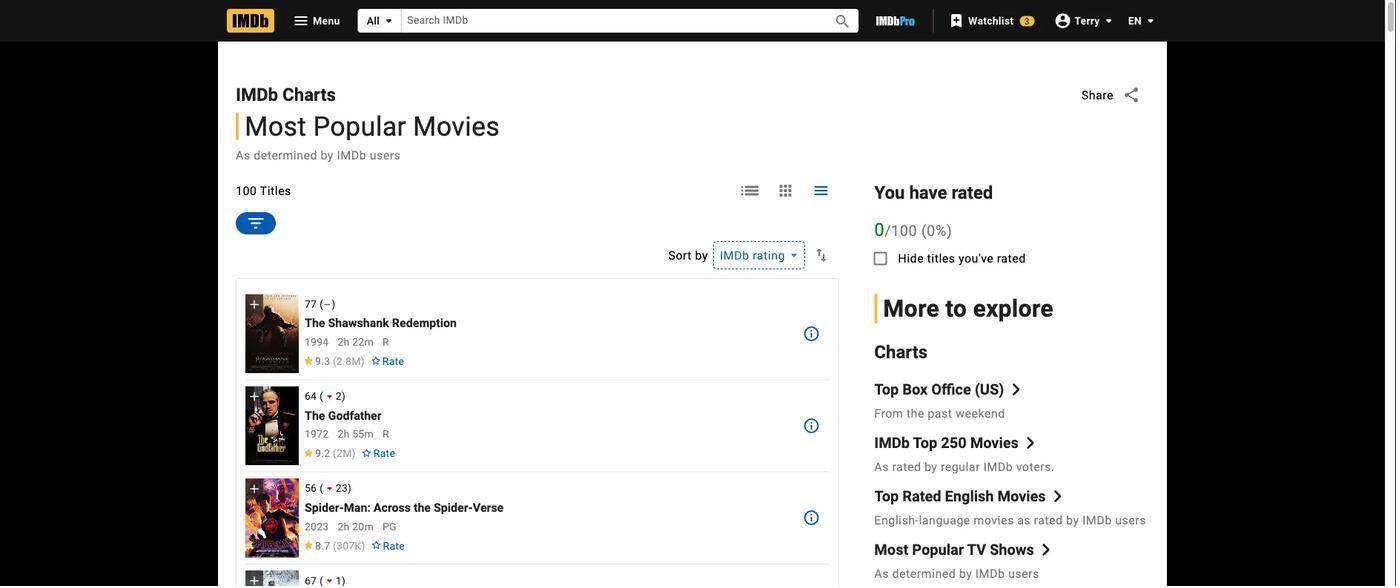 Task type: locate. For each thing, give the bounding box(es) containing it.
1 vertical spatial 100
[[892, 222, 918, 239]]

2 add image from the top
[[247, 481, 262, 496]]

popular inside most popular tv shows link
[[913, 541, 964, 558]]

watchlist
[[969, 14, 1014, 27]]

imdb rating
[[720, 248, 786, 262]]

none field inside all search box
[[402, 9, 818, 32]]

0 vertical spatial movies
[[413, 111, 500, 142]]

most popular tv shows
[[875, 541, 1035, 558]]

1 add image from the top
[[247, 297, 262, 312]]

9.3
[[315, 355, 330, 367]]

0 vertical spatial the
[[305, 316, 325, 330]]

2 vertical spatial movies
[[998, 487, 1046, 505]]

64
[[305, 390, 317, 402]]

2 star inline image from the top
[[303, 449, 314, 457]]

(
[[922, 222, 927, 239], [320, 298, 323, 310], [333, 355, 337, 367], [320, 390, 323, 402], [333, 447, 337, 460], [320, 482, 323, 494], [333, 539, 337, 552]]

from the past weekend
[[875, 406, 1006, 420]]

1 vertical spatial add image
[[247, 481, 262, 496]]

imdb rating: 9.2 element
[[303, 447, 356, 460]]

2 add image from the top
[[247, 573, 262, 586]]

the shawshank redemption link
[[305, 316, 457, 330]]

arrow drop down image
[[1101, 12, 1118, 29], [786, 246, 803, 264], [322, 389, 337, 404], [322, 481, 337, 496]]

the up 1994
[[305, 316, 325, 330]]

star inline image
[[303, 541, 314, 549]]

1 vertical spatial rate button
[[356, 440, 401, 467]]

star border inline image for shawshank
[[371, 357, 381, 365]]

0 vertical spatial star inline image
[[303, 357, 314, 365]]

most
[[245, 111, 307, 142], [875, 541, 909, 558]]

chevron right inline image inside 'top box office (us)' link
[[1011, 383, 1022, 395]]

change sort by direction image
[[813, 246, 831, 264]]

group left moved down 1 in ranking image
[[246, 571, 299, 586]]

moved down 1 in ranking image
[[322, 573, 337, 586]]

56 (
[[305, 482, 323, 494]]

star border inline image down 22m
[[371, 357, 381, 365]]

star border inline image
[[371, 357, 381, 365], [362, 449, 372, 457]]

as for most popular tv shows
[[875, 566, 889, 580]]

the godfather link
[[305, 408, 382, 423]]

1 horizontal spatial determined
[[893, 566, 956, 580]]

popular
[[313, 111, 406, 142], [913, 541, 964, 558]]

star inline image left the 9.3
[[303, 357, 314, 365]]

2 vertical spatial as
[[875, 566, 889, 580]]

verse
[[473, 500, 504, 514]]

users for movies
[[370, 148, 401, 162]]

2h left 22m
[[338, 336, 350, 348]]

group
[[246, 294, 299, 373], [246, 386, 299, 465], [246, 478, 299, 557], [246, 571, 299, 586]]

ranking 56 element
[[305, 481, 794, 496]]

as up 100 titles
[[236, 148, 250, 162]]

star border inline image
[[371, 541, 382, 549]]

rate button for across
[[365, 532, 411, 559]]

top up english-
[[875, 487, 899, 505]]

as down english-
[[875, 566, 889, 580]]

1 vertical spatial as
[[875, 459, 889, 474]]

ranking 77 element
[[305, 298, 794, 310]]

1 vertical spatial popular
[[913, 541, 964, 558]]

1 vertical spatial chevron right inline image
[[1025, 437, 1037, 449]]

) up man: at left
[[348, 482, 352, 494]]

spider-
[[305, 500, 344, 514], [434, 500, 473, 514]]

1 vertical spatial charts
[[875, 341, 928, 362]]

1 vertical spatial the
[[305, 408, 325, 422]]

popular inside most popular movies as determined by imdb users
[[313, 111, 406, 142]]

imdb top 250 movies
[[875, 434, 1019, 451]]

group for the shawshank redemption
[[246, 294, 299, 373]]

star inline image inside imdb rating: 9.3 element
[[303, 357, 314, 365]]

charts
[[283, 84, 336, 105], [875, 341, 928, 362]]

rate
[[383, 355, 404, 367], [374, 447, 395, 460], [383, 539, 405, 552]]

chevron right inline image down "voters."
[[1052, 490, 1064, 502]]

chevron right inline image for top box office (us)
[[1011, 383, 1022, 395]]

0 vertical spatial star border inline image
[[371, 357, 381, 365]]

/
[[885, 222, 892, 239]]

( right the 9.3
[[333, 355, 337, 367]]

rate down the shawshank redemption link
[[383, 355, 404, 367]]

rated right you've
[[998, 251, 1026, 265]]

checkbox unchecked image
[[872, 250, 890, 268]]

home image
[[227, 9, 274, 33]]

as down from
[[875, 459, 889, 474]]

as
[[236, 148, 250, 162], [875, 459, 889, 474], [875, 566, 889, 580]]

popular for tv
[[913, 541, 964, 558]]

top box office (us) link
[[875, 380, 1022, 398]]

top left 250
[[913, 434, 938, 451]]

0 vertical spatial rate button
[[365, 348, 410, 375]]

1 vertical spatial star border inline image
[[362, 449, 372, 457]]

)
[[947, 222, 953, 239], [332, 298, 336, 310], [361, 355, 365, 367], [342, 390, 346, 402], [352, 447, 356, 460], [348, 482, 352, 494], [362, 539, 365, 552]]

2 the from the top
[[305, 408, 325, 422]]

determined up titles
[[254, 148, 317, 162]]

) up the godfather on the bottom
[[342, 390, 346, 402]]

chevron right inline image right "shows"
[[1041, 544, 1052, 556]]

group for spider-man: across the spider-verse
[[246, 478, 299, 557]]

users
[[370, 148, 401, 162], [1116, 513, 1147, 527], [1009, 566, 1040, 580]]

add image for marlon brando in the godfather (1972) image
[[247, 389, 262, 404]]

rated right as
[[1034, 513, 1063, 527]]

3 2h from the top
[[338, 520, 350, 532]]

rate down 55m
[[374, 447, 395, 460]]

r
[[383, 336, 389, 348], [383, 428, 389, 440]]

( inside ranking 64 element
[[320, 390, 323, 402]]

1 horizontal spatial arrow drop down image
[[1142, 12, 1160, 30]]

from
[[875, 406, 904, 420]]

past
[[928, 406, 953, 420]]

chevron right inline image up "voters."
[[1025, 437, 1037, 449]]

users inside most popular movies as determined by imdb users
[[370, 148, 401, 162]]

1 vertical spatial add image
[[247, 573, 262, 586]]

star inline image inside imdb rating: 9.2 element
[[303, 449, 314, 457]]

rated up rated
[[893, 459, 922, 474]]

1994
[[305, 336, 329, 348]]

explore
[[974, 295, 1054, 322]]

group left '1972'
[[246, 386, 299, 465]]

100 right 0
[[892, 222, 918, 239]]

arrow drop down image right "64"
[[322, 389, 337, 404]]

2 group from the top
[[246, 386, 299, 465]]

spider-man: across the spider-verse
[[305, 500, 504, 514]]

2 horizontal spatial users
[[1116, 513, 1147, 527]]

) down 22m
[[361, 355, 365, 367]]

0 vertical spatial chevron right inline image
[[1052, 490, 1064, 502]]

) inside ranking 64 element
[[342, 390, 346, 402]]

2 vertical spatial top
[[875, 487, 899, 505]]

arrow drop down image
[[380, 12, 398, 30], [1142, 12, 1160, 30]]

100 titles
[[236, 183, 291, 198]]

0 horizontal spatial arrow drop down image
[[380, 12, 398, 30]]

as for imdb top 250 movies
[[875, 459, 889, 474]]

charts up most popular movies as determined by imdb users
[[283, 84, 336, 105]]

1 vertical spatial chevron right inline image
[[1041, 544, 1052, 556]]

0 vertical spatial rate
[[383, 355, 404, 367]]

arrow drop down image for en
[[1142, 12, 1160, 30]]

add image
[[247, 389, 262, 404], [247, 573, 262, 586]]

0 vertical spatial as
[[236, 148, 250, 162]]

0 vertical spatial add image
[[247, 389, 262, 404]]

1 group from the top
[[246, 294, 299, 373]]

grid view image
[[777, 182, 795, 199]]

0 vertical spatial users
[[370, 148, 401, 162]]

as
[[1018, 513, 1031, 527]]

add image
[[247, 297, 262, 312], [247, 481, 262, 496]]

add image left "64"
[[247, 389, 262, 404]]

2h down the godfather link
[[338, 428, 350, 440]]

1 horizontal spatial users
[[1009, 566, 1040, 580]]

( for 56 (
[[320, 482, 323, 494]]

2 vertical spatial rate button
[[365, 532, 411, 559]]

top rated english movies
[[875, 487, 1046, 505]]

0 horizontal spatial determined
[[254, 148, 317, 162]]

( for 64 (
[[320, 390, 323, 402]]

sort
[[669, 248, 692, 262]]

spider- up 2023
[[305, 500, 344, 514]]

rate for across
[[383, 539, 405, 552]]

star inline image for the godfather
[[303, 449, 314, 457]]

most inside most popular movies as determined by imdb users
[[245, 111, 307, 142]]

Hide titles you've rated checkbox
[[863, 240, 899, 276]]

1 horizontal spatial the
[[907, 406, 925, 420]]

( up hide
[[922, 222, 927, 239]]

group left star inline icon
[[246, 478, 299, 557]]

star inline image left 9.2
[[303, 449, 314, 457]]

chevron right inline image inside top rated english movies link
[[1052, 490, 1064, 502]]

) up titles
[[947, 222, 953, 239]]

the up '1972'
[[305, 408, 325, 422]]

voters.
[[1017, 459, 1055, 474]]

1 horizontal spatial most
[[875, 541, 909, 558]]

top rated english movies link
[[875, 487, 1064, 505]]

share on social media image
[[1123, 86, 1141, 104]]

0 horizontal spatial users
[[370, 148, 401, 162]]

the for the godfather
[[305, 408, 325, 422]]

the for the shawshank redemption
[[305, 316, 325, 330]]

determined inside most popular movies as determined by imdb users
[[254, 148, 317, 162]]

you have rated
[[875, 182, 993, 203]]

arrow drop down image right menu
[[380, 12, 398, 30]]

1 horizontal spatial chevron right inline image
[[1025, 437, 1037, 449]]

0 horizontal spatial spider-
[[305, 500, 344, 514]]

1 horizontal spatial charts
[[875, 341, 928, 362]]

2h left 20m
[[338, 520, 350, 532]]

2 arrow drop down image from the left
[[1142, 12, 1160, 30]]

0 horizontal spatial most
[[245, 111, 307, 142]]

1 vertical spatial movies
[[971, 434, 1019, 451]]

r down the shawshank redemption link
[[383, 336, 389, 348]]

arrow drop down image left en on the right
[[1101, 12, 1118, 29]]

chevron right inline image
[[1011, 383, 1022, 395], [1025, 437, 1037, 449]]

0 vertical spatial add image
[[247, 297, 262, 312]]

0 vertical spatial popular
[[313, 111, 406, 142]]

moved down 23 in ranking element
[[322, 481, 348, 496]]

rated
[[952, 182, 993, 203], [998, 251, 1026, 265], [893, 459, 922, 474], [1034, 513, 1063, 527]]

100 inside 0 / 100 ( 0% )
[[892, 222, 918, 239]]

by down imdb charts
[[321, 148, 334, 162]]

determined down most popular tv shows
[[893, 566, 956, 580]]

0 vertical spatial determined
[[254, 148, 317, 162]]

( right 77
[[320, 298, 323, 310]]

star inline image for the shawshank redemption
[[303, 357, 314, 365]]

you
[[875, 182, 905, 203]]

group left 1994
[[246, 294, 299, 373]]

most down imdb charts
[[245, 111, 307, 142]]

chevron right inline image inside most popular tv shows link
[[1041, 544, 1052, 556]]

add image left 56
[[247, 481, 262, 496]]

menu button
[[280, 9, 352, 33]]

rate button down across
[[365, 532, 411, 559]]

0 vertical spatial 100
[[236, 183, 257, 198]]

imdb charts
[[236, 84, 336, 105]]

0 vertical spatial 2h
[[338, 336, 350, 348]]

rate button
[[365, 348, 410, 375], [356, 440, 401, 467], [365, 532, 411, 559]]

1 horizontal spatial popular
[[913, 541, 964, 558]]

( right 56
[[320, 482, 323, 494]]

arrow drop down image inside all button
[[380, 12, 398, 30]]

chevron right inline image right (us)
[[1011, 383, 1022, 395]]

1 arrow drop down image from the left
[[380, 12, 398, 30]]

0 horizontal spatial the
[[414, 500, 431, 514]]

imdb rating: 8.7 element
[[303, 539, 365, 552]]

chevron right inline image for top rated english movies
[[1052, 490, 1064, 502]]

1 vertical spatial the
[[414, 500, 431, 514]]

( right 8.7 in the bottom of the page
[[333, 539, 337, 552]]

1 vertical spatial 2h
[[338, 428, 350, 440]]

2 2h from the top
[[338, 428, 350, 440]]

star inline image
[[303, 357, 314, 365], [303, 449, 314, 457]]

0 horizontal spatial popular
[[313, 111, 406, 142]]

0 vertical spatial top
[[875, 380, 899, 398]]

en button
[[1117, 7, 1160, 34]]

2 r from the top
[[383, 428, 389, 440]]

0 vertical spatial most
[[245, 111, 307, 142]]

most down english-
[[875, 541, 909, 558]]

1 vertical spatial users
[[1116, 513, 1147, 527]]

rate right star border inline icon
[[383, 539, 405, 552]]

rating
[[753, 248, 786, 262]]

the right across
[[414, 500, 431, 514]]

1 vertical spatial top
[[913, 434, 938, 451]]

no rank change element
[[323, 300, 332, 308]]

chevron right inline image inside imdb top 250 movies link
[[1025, 437, 1037, 449]]

1 vertical spatial star inline image
[[303, 449, 314, 457]]

moved down 1 in ranking element
[[322, 573, 342, 586]]

1 add image from the top
[[247, 389, 262, 404]]

arrow drop down image inside en button
[[1142, 12, 1160, 30]]

chevron right inline image
[[1052, 490, 1064, 502], [1041, 544, 1052, 556]]

( right "64"
[[320, 390, 323, 402]]

1 star inline image from the top
[[303, 357, 314, 365]]

None field
[[402, 9, 818, 32]]

top box office (us)
[[875, 380, 1005, 398]]

box
[[903, 380, 928, 398]]

55m
[[353, 428, 374, 440]]

r for shawshank
[[383, 336, 389, 348]]

tim robbins in the shawshank redemption (1994) image
[[246, 294, 299, 373]]

2 vertical spatial rate
[[383, 539, 405, 552]]

top up from
[[875, 380, 899, 398]]

2h
[[338, 336, 350, 348], [338, 428, 350, 440], [338, 520, 350, 532]]

rate button right 2.8m
[[365, 348, 410, 375]]

add image left 77
[[247, 297, 262, 312]]

2.8m
[[337, 355, 361, 367]]

2 vertical spatial 2h
[[338, 520, 350, 532]]

rated
[[903, 487, 942, 505]]

100 left titles
[[236, 183, 257, 198]]

2h for godfather
[[338, 428, 350, 440]]

spider- right across
[[434, 500, 473, 514]]

arrow drop down image right terry
[[1142, 12, 1160, 30]]

star border inline image down 55m
[[362, 449, 372, 457]]

see more information about spider-man: across the spider-verse image
[[803, 509, 821, 527]]

1 r from the top
[[383, 336, 389, 348]]

rate button right 2m
[[356, 440, 401, 467]]

( right 9.2
[[333, 447, 337, 460]]

titles
[[260, 183, 291, 198]]

filter image
[[246, 213, 266, 234]]

1 2h from the top
[[338, 336, 350, 348]]

3 group from the top
[[246, 478, 299, 557]]

by
[[321, 148, 334, 162], [695, 248, 708, 262], [925, 459, 938, 474], [1067, 513, 1080, 527], [960, 566, 973, 580]]

0 horizontal spatial chevron right inline image
[[1011, 383, 1022, 395]]

1 the from the top
[[305, 316, 325, 330]]

moved down 2 in ranking element
[[322, 389, 342, 404]]

star border inline image for godfather
[[362, 449, 372, 457]]

4 group from the top
[[246, 571, 299, 586]]

have
[[910, 182, 948, 203]]

see more information about the godfather image
[[803, 417, 821, 435]]

3
[[1025, 16, 1030, 26]]

en
[[1129, 14, 1142, 27]]

the shawshank redemption
[[305, 316, 457, 330]]

0 horizontal spatial charts
[[283, 84, 336, 105]]

0 vertical spatial chevron right inline image
[[1011, 383, 1022, 395]]

0 vertical spatial r
[[383, 336, 389, 348]]

the down box
[[907, 406, 925, 420]]

marlon brando in the godfather (1972) image
[[246, 386, 299, 465]]

1 horizontal spatial spider-
[[434, 500, 473, 514]]

2 spider- from the left
[[434, 500, 473, 514]]

( inside ranking 56 element
[[320, 482, 323, 494]]

add image down oscar isaac, andy samberg, jake johnson, daniel kaluuya, hailee steinfeld, karan soni, shameik moore, and issa rae in spider-man: across the spider-verse (2023) image
[[247, 573, 262, 586]]

1 vertical spatial r
[[383, 428, 389, 440]]

1 vertical spatial most
[[875, 541, 909, 558]]

2h 22m
[[338, 336, 374, 348]]

imdb
[[236, 84, 278, 105], [337, 148, 367, 162], [720, 248, 750, 262], [875, 434, 910, 451], [984, 459, 1013, 474], [1083, 513, 1113, 527], [976, 566, 1006, 580]]

charts up box
[[875, 341, 928, 362]]

r right 55m
[[383, 428, 389, 440]]

by down most popular tv shows link
[[960, 566, 973, 580]]

1 horizontal spatial 100
[[892, 222, 918, 239]]

weekend
[[956, 406, 1006, 420]]

All search field
[[358, 9, 859, 33]]

movies
[[413, 111, 500, 142], [971, 434, 1019, 451], [998, 487, 1046, 505]]

as determined by imdb users
[[875, 566, 1040, 580]]



Task type: describe. For each thing, give the bounding box(es) containing it.
arrow drop down image for all
[[380, 12, 398, 30]]

all
[[367, 14, 380, 27]]

language
[[919, 513, 971, 527]]

shawshank
[[328, 316, 389, 330]]

as rated by regular imdb voters.
[[875, 459, 1055, 474]]

0 horizontal spatial 100
[[236, 183, 257, 198]]

8.7
[[315, 539, 330, 552]]

250
[[942, 434, 967, 451]]

1 vertical spatial determined
[[893, 566, 956, 580]]

2h 20m
[[338, 520, 374, 532]]

no rank change image
[[323, 300, 331, 308]]

add image for matthew mcconaughey in interstellar (2014) image
[[247, 573, 262, 586]]

0 vertical spatial the
[[907, 406, 925, 420]]

56
[[305, 482, 317, 494]]

english-
[[875, 513, 919, 527]]

across
[[374, 500, 411, 514]]

64 (
[[305, 390, 323, 402]]

by right sort
[[695, 248, 708, 262]]

regular
[[941, 459, 981, 474]]

0 vertical spatial charts
[[283, 84, 336, 105]]

20m
[[353, 520, 374, 532]]

( for 9.3 ( 2.8m )
[[333, 355, 337, 367]]

selected:  compact view image
[[813, 182, 830, 199]]

( for 9.2 ( 2m )
[[333, 447, 337, 460]]

movies for top rated english movies
[[998, 487, 1046, 505]]

more
[[884, 295, 940, 322]]

imdb top 250 movies link
[[875, 434, 1037, 452]]

more to explore
[[884, 295, 1054, 322]]

man:
[[344, 500, 371, 514]]

chevron right inline image for imdb top 250 movies
[[1025, 437, 1037, 449]]

ranking 64 element
[[305, 389, 794, 404]]

rate button for redemption
[[365, 348, 410, 375]]

oscar isaac, andy samberg, jake johnson, daniel kaluuya, hailee steinfeld, karan soni, shameik moore, and issa rae in spider-man: across the spider-verse (2023) image
[[246, 478, 299, 557]]

0
[[875, 219, 885, 240]]

top for box
[[875, 380, 899, 398]]

2m
[[337, 447, 352, 460]]

office
[[932, 380, 972, 398]]

users for movies
[[1116, 513, 1147, 527]]

you've
[[959, 251, 994, 265]]

2h 55m
[[338, 428, 374, 440]]

r for godfather
[[383, 428, 389, 440]]

account circle image
[[1054, 12, 1072, 29]]

Search IMDb text field
[[402, 9, 818, 32]]

( inside 0 / 100 ( 0% )
[[922, 222, 927, 239]]

shows
[[990, 541, 1035, 558]]

to
[[946, 295, 967, 322]]

2 vertical spatial users
[[1009, 566, 1040, 580]]

as inside most popular movies as determined by imdb users
[[236, 148, 250, 162]]

tv
[[968, 541, 987, 558]]

most popular tv shows link
[[875, 541, 1052, 558]]

popular for movies
[[313, 111, 406, 142]]

see more information about the shawshank redemption image
[[803, 325, 821, 343]]

all button
[[358, 9, 402, 33]]

rate for redemption
[[383, 355, 404, 367]]

titles
[[928, 251, 956, 265]]

by right as
[[1067, 513, 1080, 527]]

movies
[[974, 513, 1015, 527]]

spider-man: across the spider-verse link
[[305, 500, 504, 515]]

) inside ranking 56 element
[[348, 482, 352, 494]]

add image for the
[[247, 297, 262, 312]]

9.2 ( 2m )
[[315, 447, 356, 460]]

9.3 ( 2.8m )
[[315, 355, 365, 367]]

8.7 ( 307k )
[[315, 539, 365, 552]]

307k
[[337, 539, 362, 552]]

2023
[[305, 520, 329, 532]]

matthew mcconaughey in interstellar (2014) image
[[246, 571, 299, 586]]

77
[[305, 298, 317, 310]]

detailed view image
[[741, 182, 759, 199]]

(us)
[[975, 380, 1005, 398]]

( for 77 (
[[320, 298, 323, 310]]

share
[[1082, 88, 1114, 102]]

most for movies
[[245, 111, 307, 142]]

english
[[945, 487, 994, 505]]

add image for spider-
[[247, 481, 262, 496]]

arrow drop down image inside terry button
[[1101, 12, 1118, 29]]

23
[[336, 482, 348, 494]]

77 (
[[305, 298, 323, 310]]

chevron right inline image for most popular tv shows
[[1041, 544, 1052, 556]]

1 vertical spatial rate
[[374, 447, 395, 460]]

english-language movies as rated by imdb users
[[875, 513, 1147, 527]]

) left star border inline icon
[[362, 539, 365, 552]]

redemption
[[392, 316, 457, 330]]

group for the godfather
[[246, 386, 299, 465]]

arrow drop down image right 56
[[322, 481, 337, 496]]

22m
[[353, 336, 374, 348]]

by inside most popular movies as determined by imdb users
[[321, 148, 334, 162]]

godfather
[[328, 408, 382, 422]]

movies for imdb top 250 movies
[[971, 434, 1019, 451]]

2h for man:
[[338, 520, 350, 532]]

terry
[[1075, 14, 1101, 27]]

by down imdb top 250 movies
[[925, 459, 938, 474]]

most for tv
[[875, 541, 909, 558]]

arrow drop down image left change sort by direction image
[[786, 246, 803, 264]]

) inside 0 / 100 ( 0% )
[[947, 222, 953, 239]]

2h for shawshank
[[338, 336, 350, 348]]

) down 2h 55m
[[352, 447, 356, 460]]

0 / 100 ( 0% )
[[875, 219, 953, 240]]

menu image
[[292, 12, 310, 30]]

hide titles you've rated
[[899, 251, 1026, 265]]

pg
[[383, 520, 397, 532]]

9.2
[[315, 447, 330, 460]]

sort by
[[669, 248, 708, 262]]

( for 8.7 ( 307k )
[[333, 539, 337, 552]]

) right no rank change icon on the left bottom of page
[[332, 298, 336, 310]]

imdb rating: 9.3 element
[[303, 355, 365, 367]]

most popular movies as determined by imdb users
[[236, 111, 500, 162]]

hide
[[899, 251, 924, 265]]

movies inside most popular movies as determined by imdb users
[[413, 111, 500, 142]]

top for rated
[[875, 487, 899, 505]]

submit search image
[[834, 13, 852, 30]]

the godfather
[[305, 408, 382, 422]]

0%
[[927, 222, 947, 239]]

watchlist image
[[948, 12, 966, 30]]

2
[[336, 390, 342, 402]]

menu
[[313, 14, 340, 27]]

rated right 'have'
[[952, 182, 993, 203]]

1 spider- from the left
[[305, 500, 344, 514]]

imdb inside most popular movies as determined by imdb users
[[337, 148, 367, 162]]

terry button
[[1047, 7, 1118, 34]]

1972
[[305, 428, 329, 440]]



Task type: vqa. For each thing, say whether or not it's contained in the screenshot.


